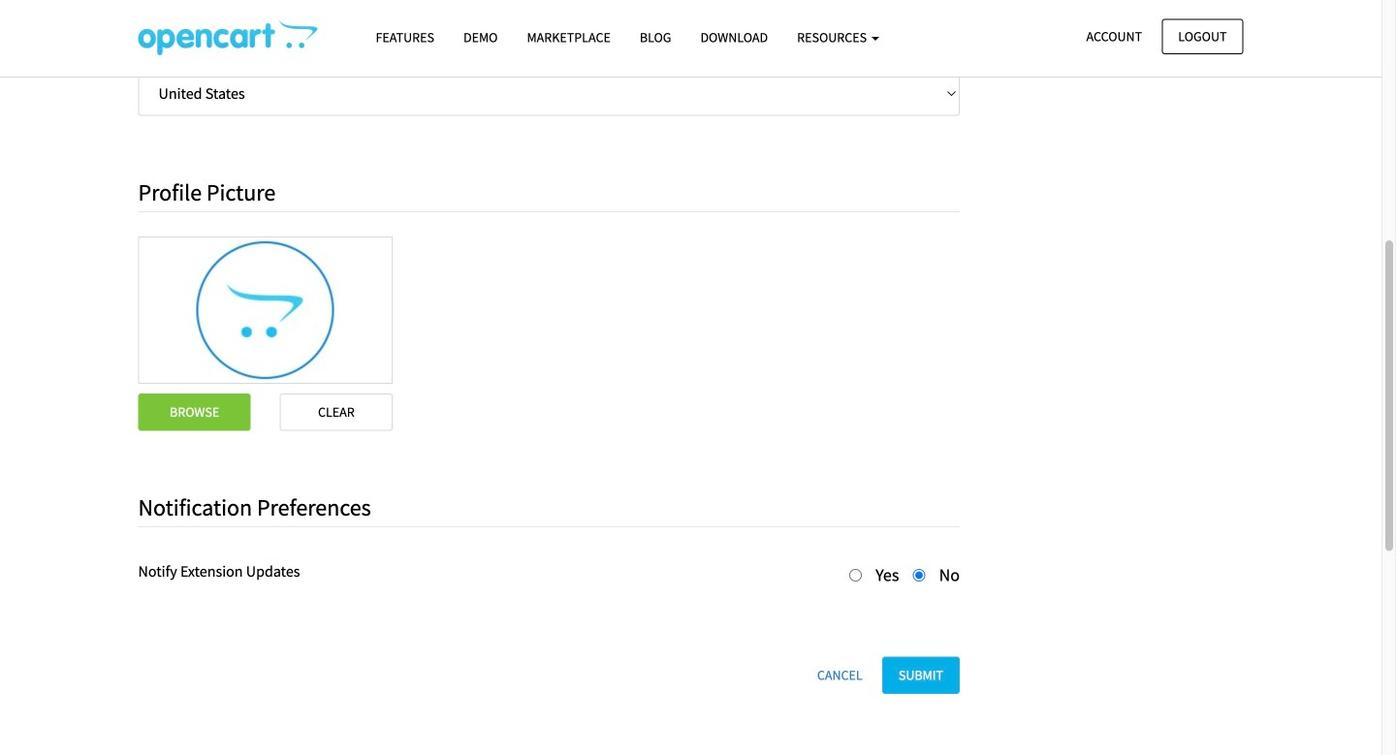 Task type: vqa. For each thing, say whether or not it's contained in the screenshot.
option
yes



Task type: describe. For each thing, give the bounding box(es) containing it.
E-Mail text field
[[138, 0, 960, 19]]



Task type: locate. For each thing, give the bounding box(es) containing it.
account edit image
[[138, 20, 318, 55]]

None radio
[[849, 569, 862, 582]]



